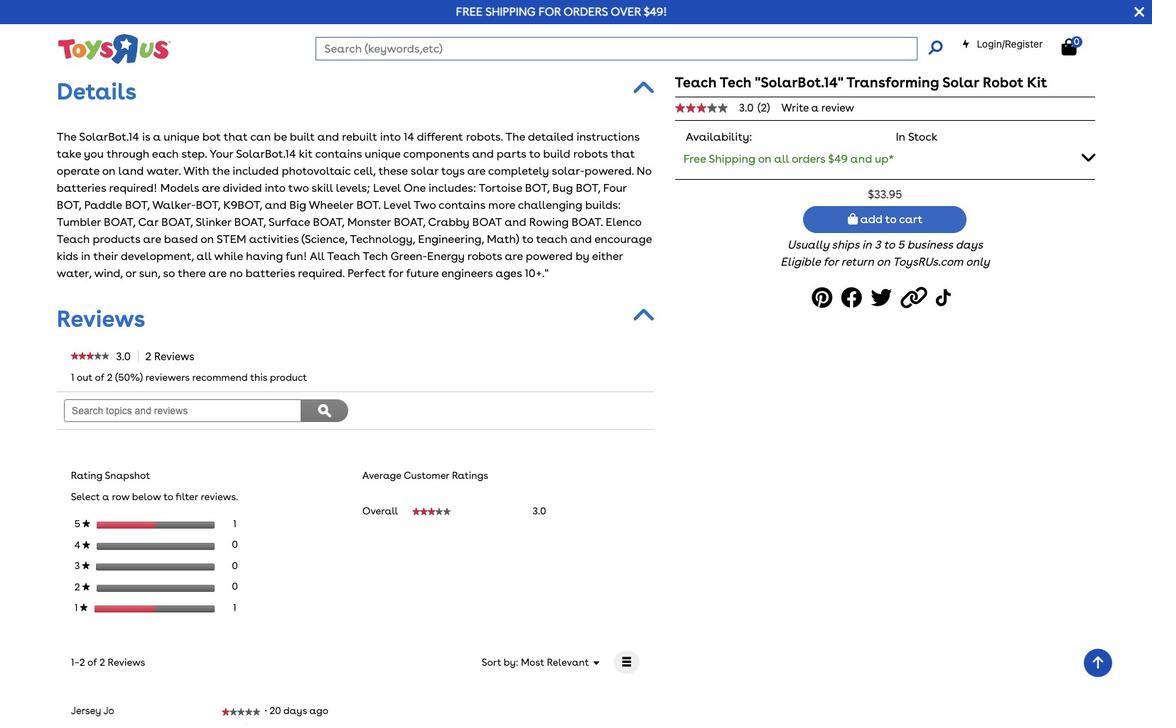 Task type: describe. For each thing, give the bounding box(es) containing it.
1–2 of 2 reviews
[[71, 656, 150, 668]]

1 vertical spatial reviews
[[154, 350, 194, 363]]

ϙ button
[[301, 400, 348, 422]]

select
[[71, 491, 100, 502]]

availability:
[[686, 130, 752, 144]]

1 vertical spatial 3
[[75, 560, 82, 572]]

to left teach
[[522, 232, 533, 246]]

toys
[[441, 164, 465, 178]]

3 inside usually ships in 3 to 5 business days eligible for return on toysrus.com only
[[874, 238, 881, 252]]

rowing
[[529, 215, 569, 229]]

≡
[[622, 652, 632, 672]]

days inside usually ships in 3 to 5 business days eligible for return on toysrus.com only
[[956, 238, 983, 252]]

1 vertical spatial unique
[[365, 147, 400, 161]]

out
[[77, 372, 93, 383]]

bot, up slinker
[[196, 198, 220, 212]]

share a link to teach tech image
[[871, 282, 896, 314]]

powered
[[526, 249, 573, 263]]

having
[[246, 249, 283, 263]]

login/register
[[977, 38, 1043, 50]]

bot
[[202, 130, 221, 143]]

models
[[160, 181, 199, 195]]

over
[[611, 5, 641, 18]]

0 vertical spatial level
[[373, 181, 401, 195]]

1–2
[[71, 656, 85, 668]]

four
[[603, 181, 627, 195]]

1–2 of 2 reviews alert
[[71, 656, 150, 668]]

rebuilt
[[342, 130, 377, 143]]

shopping bag image inside 0 link
[[1062, 38, 1077, 55]]

includes:
[[429, 181, 476, 195]]

bot, up the tumbler
[[57, 198, 81, 212]]

ships
[[832, 238, 859, 252]]

write a review
[[781, 102, 854, 114]]

★ for 3
[[82, 562, 90, 570]]

encourage
[[595, 232, 652, 246]]

★ for 5
[[82, 520, 90, 528]]

levels;
[[336, 181, 370, 195]]

are right the toys
[[467, 164, 485, 178]]

a for row
[[102, 491, 109, 502]]

this
[[250, 372, 267, 383]]

no
[[230, 266, 243, 280]]

1 vertical spatial level
[[383, 198, 411, 212]]

engineering,
[[418, 232, 484, 246]]

0 horizontal spatial contains
[[315, 147, 362, 161]]

1 vertical spatial batteries
[[246, 266, 295, 280]]

overall
[[362, 505, 398, 517]]

by:
[[504, 656, 518, 668]]

or
[[126, 266, 136, 280]]

0 vertical spatial unique
[[164, 130, 199, 143]]

walker-
[[152, 198, 196, 212]]

stem
[[217, 232, 246, 246]]

required!
[[109, 181, 157, 195]]

in stock
[[896, 130, 938, 144]]

2 left (50%)
[[107, 372, 113, 383]]

required.
[[298, 266, 345, 280]]

Search topics and reviews search region search field
[[57, 393, 355, 430]]

★ for 1
[[80, 604, 88, 611]]

· 20 days ago
[[265, 705, 333, 716]]

with
[[184, 164, 209, 178]]

jersey jo
[[71, 705, 114, 716]]

green-
[[391, 249, 427, 263]]

usually
[[787, 238, 829, 252]]

2 horizontal spatial teach
[[675, 74, 717, 91]]

2 right 1–2 at the left of page
[[99, 656, 105, 668]]

(science,
[[302, 232, 347, 246]]

future
[[406, 266, 439, 280]]

and inside free shipping on all orders $49 and up* dropdown button
[[850, 152, 872, 166]]

2 ★
[[75, 581, 90, 593]]

boat
[[472, 215, 502, 229]]

0 for 2
[[232, 581, 238, 592]]

more
[[488, 198, 515, 212]]

tortoise
[[479, 181, 522, 195]]

0 vertical spatial reviews
[[57, 305, 145, 333]]

1 horizontal spatial into
[[380, 130, 401, 143]]

2 vertical spatial reviews
[[108, 656, 145, 668]]

0 horizontal spatial into
[[265, 181, 285, 195]]

3.0 (2)
[[739, 101, 770, 114]]

built
[[290, 130, 315, 143]]

most
[[521, 657, 544, 668]]

2 vertical spatial teach
[[327, 249, 360, 263]]

to left filter
[[163, 491, 173, 502]]

two
[[288, 181, 309, 195]]

shipping
[[485, 5, 536, 18]]

4
[[75, 539, 83, 551]]

fun!
[[286, 249, 307, 263]]

paddle
[[84, 198, 122, 212]]

energy
[[427, 249, 465, 263]]

there
[[178, 266, 206, 280]]

1 vertical spatial days
[[283, 705, 307, 716]]

bug
[[552, 181, 573, 195]]

(50%)
[[115, 372, 143, 383]]

on inside dropdown button
[[758, 152, 772, 166]]

are down car
[[143, 232, 161, 246]]

products
[[93, 232, 140, 246]]

monster
[[347, 215, 391, 229]]

row
[[112, 491, 130, 502]]

tumbler
[[57, 215, 101, 229]]

relevant
[[547, 657, 589, 668]]

$49
[[828, 152, 848, 166]]

≡ button
[[614, 651, 640, 674]]

login/register button
[[962, 37, 1043, 51]]

land
[[118, 164, 144, 178]]

all inside dropdown button
[[774, 152, 789, 166]]

0 vertical spatial batteries
[[57, 181, 106, 195]]

business
[[907, 238, 953, 252]]

a inside the solarbot.14 is a unique bot that can be built and rebuilt into 14 different robots. the detailed instructions take you through each step. your solarbot.14 kit contains unique components and parts to build robots that operate on land water. with the included photovoltaic cell, these solar toys are completely solar-powered. no batteries required! models are divided into two skill levels; level one includes: tortoise bot, bug bot, four bot, paddle bot, walker-bot, k9bot, and big wheeler bot. level two contains more challenging builds: tumbler boat, car boat, slinker boat, surface boat, monster boat, crabby boat and rowing boat. elenco teach products are based on stem activities (science, technology, engineering, math) to teach and encourage kids in their development, all while having fun! all teach tech green-energy robots are powered by either water, wind, or sun, so there are no batteries required. perfect for future engineers ages 10+."
[[153, 130, 161, 143]]

2 boat, from the left
[[161, 215, 193, 229]]

in inside usually ships in 3 to 5 business days eligible for return on toysrus.com only
[[862, 238, 872, 252]]

toysrus.com
[[893, 255, 963, 269]]

$33.95
[[868, 187, 902, 201]]

to inside usually ships in 3 to 5 business days eligible for return on toysrus.com only
[[884, 238, 895, 252]]

1 vertical spatial robots
[[468, 249, 502, 263]]

usually ships in 3 to 5 business days eligible for return on toysrus.com only
[[781, 238, 990, 269]]

ages
[[496, 266, 522, 280]]

in inside the solarbot.14 is a unique bot that can be built and rebuilt into 14 different robots. the detailed instructions take you through each step. your solarbot.14 kit contains unique components and parts to build robots that operate on land water. with the included photovoltaic cell, these solar toys are completely solar-powered. no batteries required! models are divided into two skill levels; level one includes: tortoise bot, bug bot, four bot, paddle bot, walker-bot, k9bot, and big wheeler bot. level two contains more challenging builds: tumbler boat, car boat, slinker boat, surface boat, monster boat, crabby boat and rowing boat. elenco teach products are based on stem activities (science, technology, engineering, math) to teach and encourage kids in their development, all while having fun! all teach tech green-energy robots are powered by either water, wind, or sun, so there are no batteries required. perfect for future engineers ages 10+."
[[81, 249, 90, 263]]

reviews link
[[57, 305, 145, 333]]

0 horizontal spatial 3.0
[[116, 350, 131, 363]]

jersey
[[71, 705, 101, 716]]

★ for 4
[[83, 541, 90, 549]]

you
[[84, 147, 104, 161]]

sun,
[[139, 266, 160, 280]]

details link
[[57, 77, 137, 105]]

0 vertical spatial tech
[[720, 74, 752, 91]]

reviews.
[[201, 491, 238, 502]]

2 up 1 ★
[[75, 581, 82, 593]]

are up ages
[[505, 249, 523, 263]]

k9bot,
[[223, 198, 262, 212]]

operate
[[57, 164, 99, 178]]

stock
[[908, 130, 938, 144]]

5 inside usually ships in 3 to 5 business days eligible for return on toysrus.com only
[[898, 238, 904, 252]]

cart
[[899, 213, 923, 226]]

car
[[138, 215, 158, 229]]

on down slinker
[[201, 232, 214, 246]]

take
[[57, 147, 81, 161]]



Task type: vqa. For each thing, say whether or not it's contained in the screenshot.
the right privacy
no



Task type: locate. For each thing, give the bounding box(es) containing it.
that up 'powered.'
[[611, 147, 635, 161]]

crabby
[[428, 215, 469, 229]]

level down the these
[[373, 181, 401, 195]]

★ inside 2 ★
[[82, 583, 90, 591]]

reviews down wind,
[[57, 305, 145, 333]]

and up the surface
[[265, 198, 287, 212]]

1 boat, from the left
[[104, 215, 135, 229]]

sort by: most relevant ▼
[[482, 656, 600, 668]]

0 link
[[1062, 36, 1091, 56]]

1 the from the left
[[57, 130, 76, 143]]

5 ★
[[75, 518, 90, 530]]

for inside the solarbot.14 is a unique bot that can be built and rebuilt into 14 different robots. the detailed instructions take you through each step. your solarbot.14 kit contains unique components and parts to build robots that operate on land water. with the included photovoltaic cell, these solar toys are completely solar-powered. no batteries required! models are divided into two skill levels; level one includes: tortoise bot, bug bot, four bot, paddle bot, walker-bot, k9bot, and big wheeler bot. level two contains more challenging builds: tumbler boat, car boat, slinker boat, surface boat, monster boat, crabby boat and rowing boat. elenco teach products are based on stem activities (science, technology, engineering, math) to teach and encourage kids in their development, all while having fun! all teach tech green-energy robots are powered by either water, wind, or sun, so there are no batteries required. perfect for future engineers ages 10+."
[[388, 266, 403, 280]]

that up your
[[224, 130, 248, 143]]

in up return at the top right of page
[[862, 238, 872, 252]]

are down the
[[202, 181, 220, 195]]

0 horizontal spatial the
[[57, 130, 76, 143]]

rating
[[71, 470, 102, 481]]

bot.
[[356, 198, 381, 212]]

the
[[57, 130, 76, 143], [506, 130, 525, 143]]

shopping bag image left orders at the top
[[551, 0, 561, 11]]

are left no
[[208, 266, 227, 280]]

toys r us image
[[57, 33, 170, 65]]

0 horizontal spatial a
[[102, 491, 109, 502]]

Enter Keyword or Item No. search field
[[315, 37, 918, 60]]

average customer ratings
[[362, 470, 488, 481]]

batteries down having
[[246, 266, 295, 280]]

solar
[[411, 164, 438, 178]]

level
[[373, 181, 401, 195], [383, 198, 411, 212]]

one
[[403, 181, 426, 195]]

photovoltaic
[[282, 164, 351, 178]]

ϙ
[[318, 404, 331, 417]]

★ down 5 ★
[[83, 541, 90, 549]]

boat, down walker-
[[161, 215, 193, 229]]

1 vertical spatial 3.0
[[116, 350, 131, 363]]

development,
[[121, 249, 194, 263]]

1 horizontal spatial teach
[[327, 249, 360, 263]]

1
[[71, 372, 74, 383], [233, 518, 237, 529], [233, 602, 236, 613], [75, 602, 80, 614]]

0 vertical spatial robots
[[573, 147, 608, 161]]

on right return at the top right of page
[[877, 255, 890, 269]]

for
[[823, 255, 838, 269], [388, 266, 403, 280]]

1 vertical spatial of
[[87, 656, 97, 668]]

10+."
[[525, 266, 549, 280]]

0 vertical spatial solarbot.14
[[79, 130, 139, 143]]

to down add to cart button
[[884, 238, 895, 252]]

tech down technology,
[[363, 249, 388, 263]]

0 horizontal spatial 3
[[75, 560, 82, 572]]

a right is
[[153, 130, 161, 143]]

free shipping on all orders $49 and up* button
[[675, 143, 1095, 173]]

free
[[456, 5, 483, 18]]

for
[[539, 5, 561, 18]]

shopping bag image
[[551, 0, 561, 11], [1062, 38, 1077, 55]]

boat, down the wheeler
[[313, 215, 344, 229]]

and right built
[[317, 130, 339, 143]]

days up only
[[956, 238, 983, 252]]

into left "14"
[[380, 130, 401, 143]]

★ down 3 ★
[[82, 583, 90, 591]]

2 reviews link
[[145, 350, 202, 363]]

in right kids
[[81, 249, 90, 263]]

robots down the instructions
[[573, 147, 608, 161]]

is
[[142, 130, 150, 143]]

unique up step.
[[164, 130, 199, 143]]

all
[[774, 152, 789, 166], [197, 249, 212, 263]]

0 horizontal spatial in
[[81, 249, 90, 263]]

for inside usually ships in 3 to 5 business days eligible for return on toysrus.com only
[[823, 255, 838, 269]]

3 down add
[[874, 238, 881, 252]]

rating snapshot
[[71, 470, 150, 481]]

0 vertical spatial that
[[224, 130, 248, 143]]

·
[[265, 705, 267, 716]]

in
[[896, 130, 905, 144]]

into
[[380, 130, 401, 143], [265, 181, 285, 195]]

to right add
[[885, 213, 896, 226]]

bot, up challenging
[[525, 181, 550, 195]]

3 down 4
[[75, 560, 82, 572]]

add to cart button
[[803, 206, 967, 233]]

boat, down k9bot,
[[234, 215, 266, 229]]

boat, down two
[[394, 215, 425, 229]]

a
[[811, 102, 819, 114], [153, 130, 161, 143], [102, 491, 109, 502]]

★★★★★
[[71, 352, 109, 359], [71, 352, 109, 359], [412, 508, 451, 516], [412, 508, 451, 516], [222, 708, 260, 715]]

builds:
[[585, 198, 621, 212]]

1 vertical spatial all
[[197, 249, 212, 263]]

surface
[[268, 215, 310, 229]]

★ inside 4 ★
[[83, 541, 90, 549]]

on inside usually ships in 3 to 5 business days eligible for return on toysrus.com only
[[877, 255, 890, 269]]

and down robots.
[[472, 147, 494, 161]]

★ inside 1 ★
[[80, 604, 88, 611]]

1 horizontal spatial 3.0
[[533, 505, 546, 517]]

1 horizontal spatial all
[[774, 152, 789, 166]]

1 horizontal spatial for
[[823, 255, 838, 269]]

3 ★
[[75, 560, 90, 572]]

add
[[860, 213, 883, 226]]

based
[[164, 232, 198, 246]]

can
[[250, 130, 271, 143]]

1 vertical spatial a
[[153, 130, 161, 143]]

for down ships
[[823, 255, 838, 269]]

2 up reviewers
[[145, 350, 151, 363]]

0 horizontal spatial batteries
[[57, 181, 106, 195]]

1 horizontal spatial 3
[[874, 238, 881, 252]]

2 reviews
[[145, 350, 194, 363]]

and up by
[[570, 232, 592, 246]]

0 horizontal spatial solarbot.14
[[79, 130, 139, 143]]

bot, down required!
[[125, 198, 150, 212]]

0 vertical spatial 3.0
[[739, 101, 754, 114]]

2 horizontal spatial a
[[811, 102, 819, 114]]

0 horizontal spatial for
[[388, 266, 403, 280]]

each
[[152, 147, 179, 161]]

and up math)
[[505, 215, 526, 229]]

1 vertical spatial 5
[[75, 518, 82, 530]]

5 down cart at the right top of page
[[898, 238, 904, 252]]

0 vertical spatial teach
[[675, 74, 717, 91]]

recommend
[[192, 372, 248, 383]]

0 vertical spatial contains
[[315, 147, 362, 161]]

write
[[781, 102, 809, 114]]

0 horizontal spatial 5
[[75, 518, 82, 530]]

solarbot.14 up you
[[79, 130, 139, 143]]

only
[[966, 255, 990, 269]]

to inside button
[[885, 213, 896, 226]]

reviews up reviewers
[[154, 350, 194, 363]]

teach up availability:
[[675, 74, 717, 91]]

and left up*
[[850, 152, 872, 166]]

snapshot
[[105, 470, 150, 481]]

into left 'two'
[[265, 181, 285, 195]]

★ up 4 ★
[[82, 520, 90, 528]]

1 horizontal spatial 5
[[898, 238, 904, 252]]

kit
[[299, 147, 312, 161]]

2 the from the left
[[506, 130, 525, 143]]

contains down includes: on the top of the page
[[439, 198, 485, 212]]

to left build
[[529, 147, 540, 161]]

0 horizontal spatial that
[[224, 130, 248, 143]]

5 boat, from the left
[[394, 215, 425, 229]]

teach down the tumbler
[[57, 232, 90, 246]]

of right out
[[95, 372, 104, 383]]

days
[[956, 238, 983, 252], [283, 705, 307, 716]]

★ inside 5 ★
[[82, 520, 90, 528]]

ratings
[[452, 470, 488, 481]]

on right shipping
[[758, 152, 772, 166]]

0 horizontal spatial unique
[[164, 130, 199, 143]]

1 horizontal spatial unique
[[365, 147, 400, 161]]

1 horizontal spatial solarbot.14
[[236, 147, 296, 161]]

completely
[[488, 164, 549, 178]]

shopping bag image right login/register
[[1062, 38, 1077, 55]]

1 horizontal spatial contains
[[439, 198, 485, 212]]

1 horizontal spatial a
[[153, 130, 161, 143]]

0 vertical spatial 5
[[898, 238, 904, 252]]

2 horizontal spatial 3.0
[[739, 101, 754, 114]]

skill
[[312, 181, 333, 195]]

None search field
[[315, 37, 943, 60]]

1 horizontal spatial tech
[[720, 74, 752, 91]]

1 horizontal spatial days
[[956, 238, 983, 252]]

perfect
[[347, 266, 386, 280]]

1 horizontal spatial shopping bag image
[[1062, 38, 1077, 55]]

transforming
[[846, 74, 939, 91]]

level down one
[[383, 198, 411, 212]]

0 horizontal spatial robots
[[468, 249, 502, 263]]

0 horizontal spatial days
[[283, 705, 307, 716]]

shopping bag image
[[848, 213, 858, 225]]

big
[[289, 198, 306, 212]]

their
[[93, 249, 118, 263]]

that
[[224, 130, 248, 143], [611, 147, 635, 161]]

all left orders
[[774, 152, 789, 166]]

1 horizontal spatial that
[[611, 147, 635, 161]]

batteries down the operate
[[57, 181, 106, 195]]

1 horizontal spatial batteries
[[246, 266, 295, 280]]

0 horizontal spatial shopping bag image
[[551, 0, 561, 11]]

0 vertical spatial of
[[95, 372, 104, 383]]

robots up the engineers
[[468, 249, 502, 263]]

on left land
[[102, 164, 116, 178]]

jo
[[103, 705, 114, 716]]

the up take
[[57, 130, 76, 143]]

1 vertical spatial tech
[[363, 249, 388, 263]]

step.
[[181, 147, 207, 161]]

of right 1–2 at the left of page
[[87, 656, 97, 668]]

0 for 4
[[232, 539, 238, 550]]

your
[[210, 147, 233, 161]]

technology,
[[350, 232, 415, 246]]

all up there
[[197, 249, 212, 263]]

customer
[[404, 470, 449, 481]]

0 vertical spatial into
[[380, 130, 401, 143]]

5 up 4
[[75, 518, 82, 530]]

contains down rebuilt
[[315, 147, 362, 161]]

1 horizontal spatial the
[[506, 130, 525, 143]]

solarbot.14 down can on the left of the page
[[236, 147, 296, 161]]

"solarbot.14"
[[755, 74, 843, 91]]

tech up '3.0 (2)'
[[720, 74, 752, 91]]

1 vertical spatial that
[[611, 147, 635, 161]]

different
[[417, 130, 463, 143]]

0 horizontal spatial all
[[197, 249, 212, 263]]

a for review
[[811, 102, 819, 114]]

tiktok image
[[936, 282, 954, 314]]

slinker
[[196, 215, 231, 229]]

0 vertical spatial 3
[[874, 238, 881, 252]]

the up parts
[[506, 130, 525, 143]]

unique up the these
[[365, 147, 400, 161]]

Search topics and reviews text field
[[64, 400, 301, 422]]

a left row
[[102, 491, 109, 502]]

copy a link to teach tech image
[[901, 282, 932, 314]]

cell,
[[354, 164, 376, 178]]

powered.
[[585, 164, 634, 178]]

1 vertical spatial teach
[[57, 232, 90, 246]]

2 vertical spatial a
[[102, 491, 109, 502]]

build
[[543, 147, 570, 161]]

wind,
[[94, 266, 123, 280]]

★ down 4 ★
[[82, 562, 90, 570]]

20
[[270, 705, 281, 716]]

tech inside the solarbot.14 is a unique bot that can be built and rebuilt into 14 different robots. the detailed instructions take you through each step. your solarbot.14 kit contains unique components and parts to build robots that operate on land water. with the included photovoltaic cell, these solar toys are completely solar-powered. no batteries required! models are divided into two skill levels; level one includes: tortoise bot, bug bot, four bot, paddle bot, walker-bot, k9bot, and big wheeler bot. level two contains more challenging builds: tumbler boat, car boat, slinker boat, surface boat, monster boat, crabby boat and rowing boat. elenco teach products are based on stem activities (science, technology, engineering, math) to teach and encourage kids in their development, all while having fun! all teach tech green-energy robots are powered by either water, wind, or sun, so there are no batteries required. perfect for future engineers ages 10+."
[[363, 249, 388, 263]]

close button image
[[1135, 4, 1144, 20]]

solarbot.14
[[79, 130, 139, 143], [236, 147, 296, 161]]

0 horizontal spatial tech
[[363, 249, 388, 263]]

all inside the solarbot.14 is a unique bot that can be built and rebuilt into 14 different robots. the detailed instructions take you through each step. your solarbot.14 kit contains unique components and parts to build robots that operate on land water. with the included photovoltaic cell, these solar toys are completely solar-powered. no batteries required! models are divided into two skill levels; level one includes: tortoise bot, bug bot, four bot, paddle bot, walker-bot, k9bot, and big wheeler bot. level two contains more challenging builds: tumbler boat, car boat, slinker boat, surface boat, monster boat, crabby boat and rowing boat. elenco teach products are based on stem activities (science, technology, engineering, math) to teach and encourage kids in their development, all while having fun! all teach tech green-energy robots are powered by either water, wind, or sun, so there are no batteries required. perfect for future engineers ages 10+."
[[197, 249, 212, 263]]

of
[[95, 372, 104, 383], [87, 656, 97, 668]]

1 horizontal spatial in
[[862, 238, 872, 252]]

share teach tech image
[[841, 282, 867, 314]]

no
[[637, 164, 652, 178]]

3
[[874, 238, 881, 252], [75, 560, 82, 572]]

1 vertical spatial into
[[265, 181, 285, 195]]

2 vertical spatial 3.0
[[533, 505, 546, 517]]

boat, up products
[[104, 215, 135, 229]]

days right 20
[[283, 705, 307, 716]]

★ down 2 ★ on the bottom
[[80, 604, 88, 611]]

0 vertical spatial days
[[956, 238, 983, 252]]

1 vertical spatial contains
[[439, 198, 485, 212]]

bot, up builds:
[[576, 181, 600, 195]]

0 horizontal spatial teach
[[57, 232, 90, 246]]

up*
[[875, 152, 894, 166]]

0 vertical spatial all
[[774, 152, 789, 166]]

0 vertical spatial shopping bag image
[[551, 0, 561, 11]]

orders
[[792, 152, 826, 166]]

a right write at the right
[[811, 102, 819, 114]]

★
[[82, 520, 90, 528], [83, 541, 90, 549], [82, 562, 90, 570], [82, 583, 90, 591], [80, 604, 88, 611]]

water.
[[147, 164, 181, 178]]

0 for 3
[[232, 560, 238, 571]]

teach down (science, at the top left of the page
[[327, 249, 360, 263]]

3 boat, from the left
[[234, 215, 266, 229]]

1 vertical spatial solarbot.14
[[236, 147, 296, 161]]

for down the green-
[[388, 266, 403, 280]]

0 vertical spatial a
[[811, 102, 819, 114]]

reviews right 1–2 at the left of page
[[108, 656, 145, 668]]

★ inside 3 ★
[[82, 562, 90, 570]]

1 vertical spatial shopping bag image
[[1062, 38, 1077, 55]]

★ for 2
[[82, 583, 90, 591]]

1 horizontal spatial robots
[[573, 147, 608, 161]]

create a pinterest pin for teach tech image
[[812, 282, 837, 314]]

4 boat, from the left
[[313, 215, 344, 229]]



